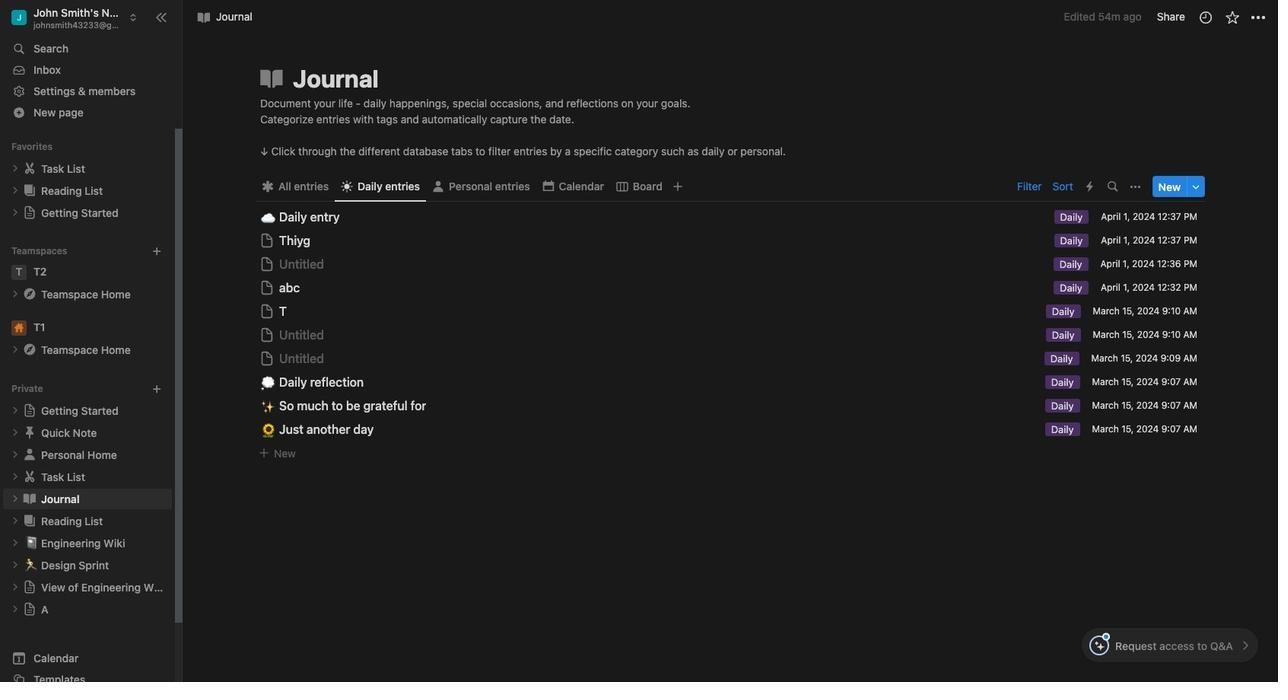 Task type: describe. For each thing, give the bounding box(es) containing it.
☁️ image
[[261, 208, 276, 227]]

4 open image from the top
[[11, 406, 20, 415]]

change page icon image for third open icon
[[22, 286, 37, 302]]

change page icon image for 10th open icon from the top
[[23, 602, 37, 616]]

6 open image from the top
[[11, 472, 20, 481]]

2 open image from the top
[[11, 345, 20, 354]]

change page icon image for first open icon from the top of the page
[[22, 161, 37, 176]]

📓 image
[[24, 534, 38, 551]]

change page icon image for sixth open icon from the top of the page
[[22, 469, 37, 484]]

💭 image
[[261, 373, 276, 392]]

close sidebar image
[[155, 11, 167, 23]]

updates image
[[1199, 10, 1214, 25]]

✨ image
[[261, 396, 276, 415]]

🌻 image
[[261, 420, 276, 439]]

2 tab from the left
[[335, 176, 426, 197]]

change page icon image for 4th open icon
[[23, 404, 37, 417]]

9 open image from the top
[[11, 583, 20, 592]]

🏃 image
[[24, 556, 38, 573]]

4 open image from the top
[[11, 538, 20, 548]]

5 open image from the top
[[11, 428, 20, 437]]

3 tab from the left
[[610, 176, 669, 197]]

change page icon image for second open icon from the bottom of the page
[[23, 580, 37, 594]]



Task type: locate. For each thing, give the bounding box(es) containing it.
favorite image
[[1225, 10, 1240, 25]]

1 open image from the top
[[11, 186, 20, 195]]

7 open image from the top
[[11, 494, 20, 503]]

tab
[[256, 176, 335, 197], [335, 176, 426, 197], [610, 176, 669, 197]]

t image
[[11, 265, 27, 280]]

create and view automations image
[[1087, 181, 1094, 192]]

new teamspace image
[[151, 246, 162, 256]]

change page icon image for 2nd open icon from the top of the page
[[23, 206, 37, 219]]

2 open image from the top
[[11, 208, 20, 217]]

10 open image from the top
[[11, 605, 20, 614]]

open image
[[11, 164, 20, 173], [11, 208, 20, 217], [11, 289, 20, 299], [11, 406, 20, 415], [11, 428, 20, 437], [11, 472, 20, 481], [11, 494, 20, 503], [11, 516, 20, 525], [11, 583, 20, 592], [11, 605, 20, 614]]

open image
[[11, 186, 20, 195], [11, 345, 20, 354], [11, 450, 20, 459], [11, 538, 20, 548], [11, 560, 20, 570]]

8 open image from the top
[[11, 516, 20, 525]]

3 open image from the top
[[11, 289, 20, 299]]

change page icon image for sixth open icon from the bottom
[[22, 425, 37, 440]]

1 tab from the left
[[256, 176, 335, 197]]

change page icon image for 8th open icon from the top of the page
[[22, 513, 37, 528]]

5 open image from the top
[[11, 560, 20, 570]]

tab list
[[256, 172, 1013, 202]]

3 open image from the top
[[11, 450, 20, 459]]

1 open image from the top
[[11, 164, 20, 173]]

change page icon image for 4th open icon from the bottom of the page
[[22, 491, 37, 506]]

add a page image
[[151, 383, 162, 394]]

change page icon image
[[258, 65, 285, 92], [22, 161, 37, 176], [22, 183, 37, 198], [23, 206, 37, 219], [22, 286, 37, 302], [22, 342, 37, 357], [23, 404, 37, 417], [22, 425, 37, 440], [22, 447, 37, 462], [22, 469, 37, 484], [22, 491, 37, 506], [22, 513, 37, 528], [23, 580, 37, 594], [23, 602, 37, 616]]



Task type: vqa. For each thing, say whether or not it's contained in the screenshot.
Close sidebar icon
yes



